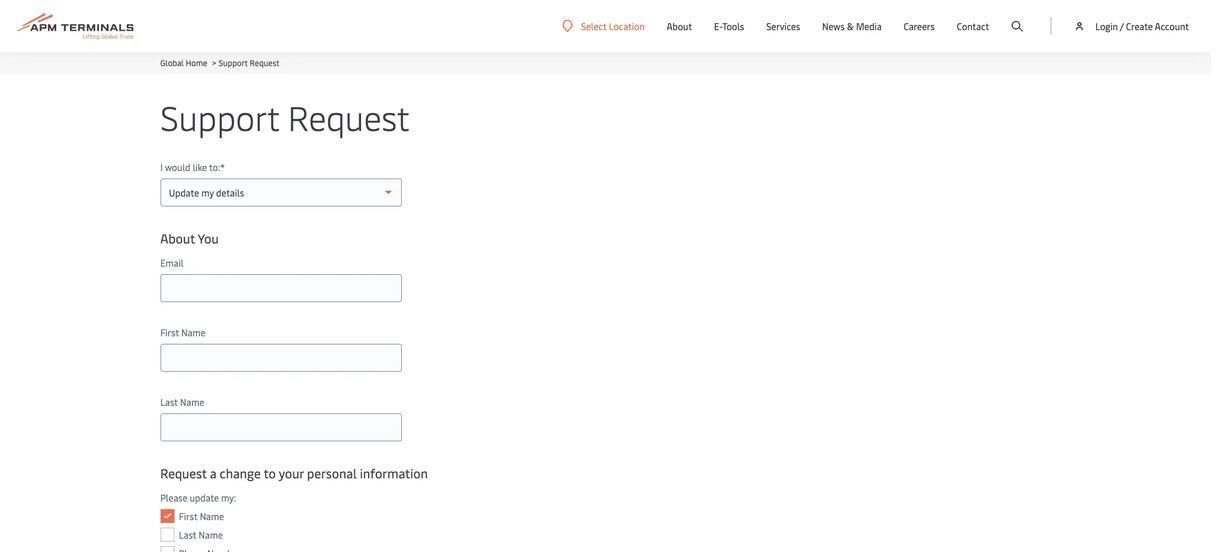 Task type: describe. For each thing, give the bounding box(es) containing it.
i would like to:
[[160, 161, 220, 173]]

news & media button
[[823, 0, 882, 52]]

like
[[193, 161, 207, 173]]

please update my:
[[160, 491, 236, 504]]

1 vertical spatial last name
[[179, 528, 223, 541]]

create
[[1126, 20, 1153, 32]]

login / create account
[[1096, 20, 1189, 32]]

e-
[[714, 20, 723, 32]]

please
[[160, 491, 188, 504]]

2 vertical spatial request
[[160, 465, 207, 482]]

1 vertical spatial first
[[179, 510, 198, 523]]

careers button
[[904, 0, 935, 52]]

login
[[1096, 20, 1118, 32]]

select
[[581, 19, 607, 32]]

to:
[[209, 161, 220, 173]]

tools
[[723, 20, 744, 32]]

support request
[[160, 94, 410, 140]]

personal
[[307, 465, 357, 482]]

news & media
[[823, 20, 882, 32]]

account
[[1155, 20, 1189, 32]]

Last Name text field
[[160, 413, 402, 441]]

change
[[220, 465, 261, 482]]

e-tools button
[[714, 0, 744, 52]]

services button
[[766, 0, 800, 52]]

global home > support request
[[160, 57, 280, 68]]

global home link
[[160, 57, 207, 68]]

1 vertical spatial request
[[288, 94, 410, 140]]

i
[[160, 161, 163, 173]]

e-tools
[[714, 20, 744, 32]]

1 horizontal spatial request
[[250, 57, 280, 68]]

First Name text field
[[160, 344, 402, 372]]

&
[[847, 20, 854, 32]]

about for about
[[667, 20, 692, 32]]

location
[[609, 19, 645, 32]]



Task type: vqa. For each thing, say whether or not it's contained in the screenshot.
Last Name text field
yes



Task type: locate. For each thing, give the bounding box(es) containing it.
about left e-
[[667, 20, 692, 32]]

>
[[212, 57, 216, 68]]

0 horizontal spatial request
[[160, 465, 207, 482]]

your
[[279, 465, 304, 482]]

about for about you
[[160, 230, 195, 247]]

services
[[766, 20, 800, 32]]

0 vertical spatial last name
[[160, 396, 204, 408]]

0 horizontal spatial last
[[160, 396, 178, 408]]

request a change to your personal information
[[160, 465, 428, 482]]

about up the "email"
[[160, 230, 195, 247]]

about button
[[667, 0, 692, 52]]

media
[[856, 20, 882, 32]]

0 vertical spatial first name
[[160, 326, 206, 339]]

1 vertical spatial first name
[[179, 510, 224, 523]]

None checkbox
[[160, 546, 174, 552]]

last name
[[160, 396, 204, 408], [179, 528, 223, 541]]

/
[[1120, 20, 1124, 32]]

news
[[823, 20, 845, 32]]

careers
[[904, 20, 935, 32]]

email
[[160, 256, 184, 269]]

about
[[667, 20, 692, 32], [160, 230, 195, 247]]

contact button
[[957, 0, 990, 52]]

0 vertical spatial first
[[160, 326, 179, 339]]

0 vertical spatial request
[[250, 57, 280, 68]]

Email text field
[[160, 274, 402, 302]]

select location button
[[563, 19, 645, 32]]

last
[[160, 396, 178, 408], [179, 528, 196, 541]]

information
[[360, 465, 428, 482]]

0 vertical spatial last
[[160, 396, 178, 408]]

global
[[160, 57, 184, 68]]

support right >
[[219, 57, 248, 68]]

1 vertical spatial last
[[179, 528, 196, 541]]

contact
[[957, 20, 990, 32]]

select location
[[581, 19, 645, 32]]

you
[[198, 230, 219, 247]]

first
[[160, 326, 179, 339], [179, 510, 198, 523]]

a
[[210, 465, 217, 482]]

would
[[165, 161, 191, 173]]

1 vertical spatial support
[[160, 94, 279, 140]]

support up to: on the left top of page
[[160, 94, 279, 140]]

support
[[219, 57, 248, 68], [160, 94, 279, 140]]

name
[[181, 326, 206, 339], [180, 396, 204, 408], [200, 510, 224, 523], [199, 528, 223, 541]]

update
[[190, 491, 219, 504]]

2 horizontal spatial request
[[288, 94, 410, 140]]

1 vertical spatial about
[[160, 230, 195, 247]]

1 horizontal spatial last
[[179, 528, 196, 541]]

to
[[264, 465, 276, 482]]

about you
[[160, 230, 219, 247]]

1 horizontal spatial about
[[667, 20, 692, 32]]

0 vertical spatial support
[[219, 57, 248, 68]]

my:
[[221, 491, 236, 504]]

None checkbox
[[160, 509, 174, 523], [160, 528, 174, 542], [160, 509, 174, 523], [160, 528, 174, 542]]

0 horizontal spatial about
[[160, 230, 195, 247]]

login / create account link
[[1074, 0, 1189, 52]]

request
[[250, 57, 280, 68], [288, 94, 410, 140], [160, 465, 207, 482]]

0 vertical spatial about
[[667, 20, 692, 32]]

home
[[186, 57, 207, 68]]

first name
[[160, 326, 206, 339], [179, 510, 224, 523]]



